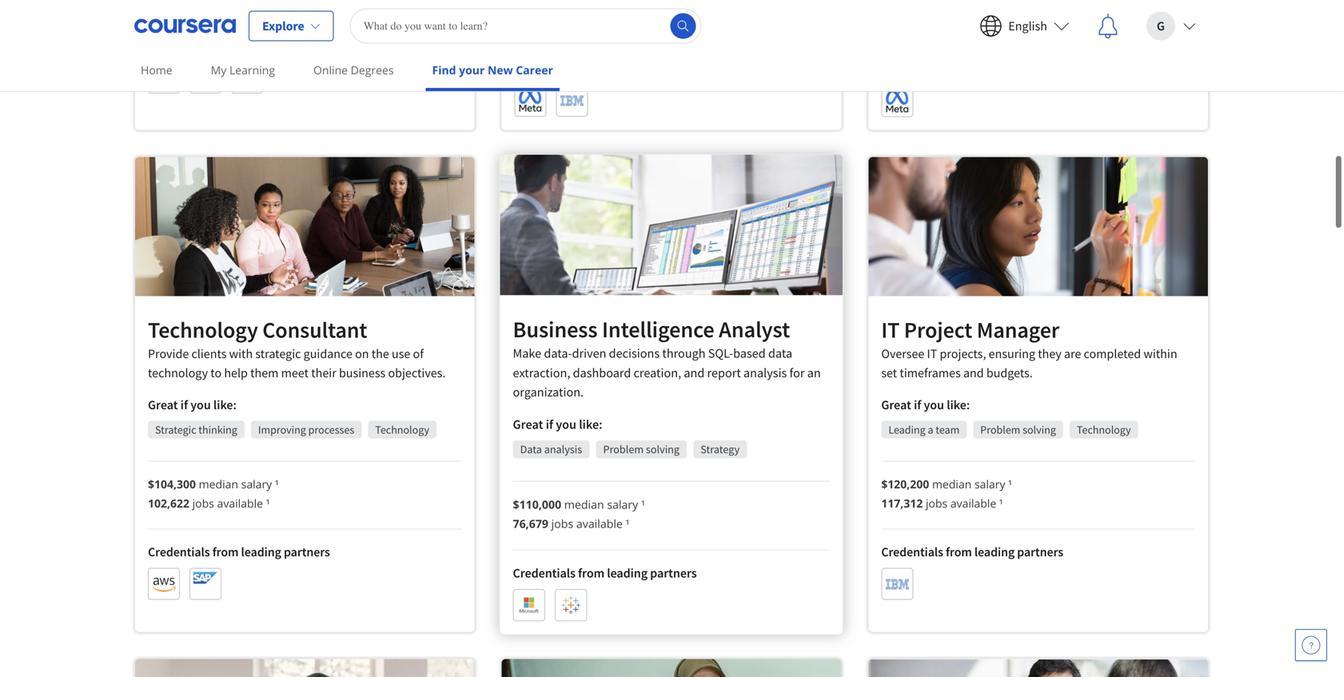 Task type: locate. For each thing, give the bounding box(es) containing it.
median for intelligence
[[565, 497, 604, 512]]

technology down completed
[[1077, 423, 1131, 437]]

problem right data analysis on the left bottom of page
[[603, 442, 644, 457]]

if for technology
[[181, 397, 188, 413]]

technology up clients
[[148, 316, 258, 344]]

0 horizontal spatial solving
[[646, 442, 680, 457]]

sql-
[[708, 346, 734, 362]]

thinking
[[199, 423, 237, 437]]

explore
[[262, 18, 304, 34]]

improving processes
[[258, 423, 354, 437]]

1 horizontal spatial it
[[927, 346, 937, 362]]

solving down budgets.
[[1023, 423, 1056, 437]]

available
[[944, 13, 990, 28], [217, 496, 263, 511], [951, 496, 997, 511], [577, 516, 623, 532]]

objectives.
[[388, 365, 446, 381]]

1 horizontal spatial problem solving
[[981, 423, 1056, 437]]

$104,300
[[148, 477, 196, 492]]

1 horizontal spatial if
[[546, 417, 554, 433]]

0 horizontal spatial technology
[[148, 316, 258, 344]]

from down $104,300 median salary ¹ 102,622 jobs available ¹
[[212, 544, 239, 560]]

1 horizontal spatial great
[[513, 417, 543, 433]]

partners for business
[[650, 565, 697, 581]]

from down $110,000 median salary ¹ 76,679 jobs available ¹
[[578, 565, 605, 581]]

for
[[790, 365, 805, 381]]

set
[[882, 365, 897, 381]]

like: up data analysis on the left bottom of page
[[579, 417, 603, 433]]

dashboard
[[573, 365, 631, 381]]

business intelligence analyst make data-driven decisions through sql-based data extraction, dashboard creation, and report analysis for an organization.
[[513, 315, 821, 400]]

problem
[[981, 423, 1021, 437], [603, 442, 644, 457]]

salary for consultant
[[241, 477, 272, 492]]

available right 102,622
[[217, 496, 263, 511]]

solving left strategy
[[646, 442, 680, 457]]

median inside $104,300 median salary ¹ 102,622 jobs available ¹
[[199, 477, 238, 492]]

if
[[181, 397, 188, 413], [914, 397, 922, 413], [546, 417, 554, 433]]

problem solving for project
[[981, 423, 1056, 437]]

make
[[513, 346, 542, 362]]

jobs inside $110,000 median salary ¹ 76,679 jobs available ¹
[[552, 516, 574, 532]]

analysis down data
[[744, 365, 787, 381]]

ensuring
[[989, 346, 1036, 362]]

meet
[[281, 365, 309, 381]]

and down through
[[684, 365, 705, 381]]

1 vertical spatial problem
[[603, 442, 644, 457]]

career
[[516, 62, 553, 78]]

through
[[663, 346, 706, 362]]

timeframes
[[900, 365, 961, 381]]

you up strategic thinking
[[190, 397, 211, 413]]

2 horizontal spatial great
[[882, 397, 912, 413]]

available for it project manager
[[951, 496, 997, 511]]

0 horizontal spatial analysis
[[544, 442, 582, 457]]

2 horizontal spatial technology
[[1077, 423, 1131, 437]]

2 and from the left
[[964, 365, 984, 381]]

median inside $120,200 median salary ¹ 117,312 jobs available ¹
[[932, 477, 972, 492]]

intelligence
[[602, 315, 715, 343]]

like: up thinking
[[213, 397, 237, 413]]

salary
[[241, 477, 272, 492], [975, 477, 1006, 492], [607, 497, 639, 512]]

find your new career
[[432, 62, 553, 78]]

0 horizontal spatial problem
[[603, 442, 644, 457]]

0 vertical spatial analysis
[[744, 365, 787, 381]]

analysis right data
[[544, 442, 582, 457]]

solving
[[1023, 423, 1056, 437], [646, 442, 680, 457]]

0 vertical spatial problem
[[981, 423, 1021, 437]]

of
[[413, 346, 424, 362]]

great if you like: up strategic thinking
[[148, 397, 237, 413]]

credentials from leading partners button
[[134, 0, 476, 131], [501, 0, 842, 131]]

analysis
[[744, 365, 787, 381], [544, 442, 582, 457]]

0 horizontal spatial you
[[190, 397, 211, 413]]

within
[[1144, 346, 1178, 362]]

if up data analysis on the left bottom of page
[[546, 417, 554, 433]]

great if you like: up data analysis on the left bottom of page
[[513, 417, 603, 433]]

0 horizontal spatial like:
[[213, 397, 237, 413]]

problem solving
[[981, 423, 1056, 437], [603, 442, 680, 457]]

learning
[[229, 62, 275, 78]]

1 vertical spatial analysis
[[544, 442, 582, 457]]

median right $110,000
[[565, 497, 604, 512]]

like: for project
[[947, 397, 970, 413]]

salary inside $104,300 median salary ¹ 102,622 jobs available ¹
[[241, 477, 272, 492]]

technology down objectives. at the bottom of the page
[[375, 423, 429, 437]]

completed
[[1084, 346, 1141, 362]]

based
[[734, 346, 766, 362]]

it up oversee on the bottom of page
[[882, 316, 900, 344]]

1 horizontal spatial salary
[[607, 497, 639, 512]]

2 horizontal spatial salary
[[975, 477, 1006, 492]]

2 horizontal spatial you
[[924, 397, 944, 413]]

if up leading a team
[[914, 397, 922, 413]]

0 vertical spatial problem solving
[[981, 423, 1056, 437]]

median right $104,300
[[199, 477, 238, 492]]

1 vertical spatial it
[[927, 346, 937, 362]]

median inside $110,000 median salary ¹ 76,679 jobs available ¹
[[565, 497, 604, 512]]

None search field
[[350, 8, 702, 44]]

from for business
[[578, 565, 605, 581]]

1 and from the left
[[684, 365, 705, 381]]

1 vertical spatial problem solving
[[603, 442, 680, 457]]

analysis inside "business intelligence analyst make data-driven decisions through sql-based data extraction, dashboard creation, and report analysis for an organization."
[[744, 365, 787, 381]]

problem solving down creation,
[[603, 442, 680, 457]]

and inside it project manager oversee it projects, ensuring they are completed within set timeframes and budgets.
[[964, 365, 984, 381]]

on
[[355, 346, 369, 362]]

0 horizontal spatial median
[[199, 477, 238, 492]]

available right 76,679
[[577, 516, 623, 532]]

credentials down 76,679
[[513, 565, 576, 581]]

you for technology
[[190, 397, 211, 413]]

great up data
[[513, 417, 543, 433]]

0 vertical spatial it
[[882, 316, 900, 344]]

driven
[[572, 346, 607, 362]]

jobs for it project manager
[[926, 496, 948, 511]]

jobs inside $104,300 median salary ¹ 102,622 jobs available ¹
[[192, 496, 214, 511]]

1 horizontal spatial like:
[[579, 417, 603, 433]]

you up a
[[924, 397, 944, 413]]

my learning link
[[204, 52, 281, 88]]

102,622
[[148, 496, 190, 511]]

consultant
[[263, 316, 367, 344]]

2 horizontal spatial great if you like:
[[882, 397, 970, 413]]

0 horizontal spatial credentials from leading partners button
[[134, 0, 476, 131]]

1 vertical spatial solving
[[646, 442, 680, 457]]

and down the projects,
[[964, 365, 984, 381]]

0 horizontal spatial great if you like:
[[148, 397, 237, 413]]

great up leading
[[882, 397, 912, 413]]

great if you like: up leading a team
[[882, 397, 970, 413]]

2 horizontal spatial like:
[[947, 397, 970, 413]]

1 horizontal spatial analysis
[[744, 365, 787, 381]]

jobs available ¹ button
[[868, 0, 1209, 131]]

find your new career link
[[426, 52, 560, 91]]

credentials
[[148, 38, 210, 54], [515, 61, 577, 77], [148, 544, 210, 560], [882, 544, 944, 560], [513, 565, 576, 581]]

1 horizontal spatial median
[[565, 497, 604, 512]]

you up data analysis on the left bottom of page
[[556, 417, 577, 433]]

median for consultant
[[199, 477, 238, 492]]

problem right team
[[981, 423, 1021, 437]]

great if you like: for business
[[513, 417, 603, 433]]

help
[[224, 365, 248, 381]]

1 horizontal spatial you
[[556, 417, 577, 433]]

from for it
[[946, 544, 972, 560]]

0 horizontal spatial and
[[684, 365, 705, 381]]

technology for technology consultant
[[375, 423, 429, 437]]

leading
[[241, 38, 281, 54], [608, 61, 648, 77], [241, 544, 281, 560], [975, 544, 1015, 560], [607, 565, 648, 581]]

median right '$120,200'
[[932, 477, 972, 492]]

g
[[1157, 18, 1165, 34]]

partners for it
[[1017, 544, 1064, 560]]

0 horizontal spatial salary
[[241, 477, 272, 492]]

strategic
[[255, 346, 301, 362]]

manager
[[977, 316, 1060, 344]]

a
[[928, 423, 934, 437]]

decisions
[[609, 346, 660, 362]]

1 horizontal spatial great if you like:
[[513, 417, 603, 433]]

1 horizontal spatial problem
[[981, 423, 1021, 437]]

problem for intelligence
[[603, 442, 644, 457]]

data
[[520, 442, 542, 457]]

2 horizontal spatial median
[[932, 477, 972, 492]]

from down $120,200 median salary ¹ 117,312 jobs available ¹
[[946, 544, 972, 560]]

solving for manager
[[1023, 423, 1056, 437]]

1 credentials from leading partners button from the left
[[134, 0, 476, 131]]

it up timeframes
[[927, 346, 937, 362]]

available left english
[[944, 13, 990, 28]]

explore button
[[249, 11, 334, 41]]

report
[[707, 365, 741, 381]]

project
[[904, 316, 973, 344]]

117,312
[[882, 496, 923, 511]]

like: up team
[[947, 397, 970, 413]]

great if you like:
[[148, 397, 237, 413], [882, 397, 970, 413], [513, 417, 603, 433]]

available inside $120,200 median salary ¹ 117,312 jobs available ¹
[[951, 496, 997, 511]]

0 horizontal spatial if
[[181, 397, 188, 413]]

$120,200 median salary ¹ 117,312 jobs available ¹
[[882, 477, 1012, 511]]

1 horizontal spatial and
[[964, 365, 984, 381]]

salary inside $110,000 median salary ¹ 76,679 jobs available ¹
[[607, 497, 639, 512]]

great up "strategic"
[[148, 397, 178, 413]]

1 horizontal spatial credentials from leading partners button
[[501, 0, 842, 131]]

creation,
[[634, 365, 682, 381]]

and
[[684, 365, 705, 381], [964, 365, 984, 381]]

jobs inside $120,200 median salary ¹ 117,312 jobs available ¹
[[926, 496, 948, 511]]

1 horizontal spatial technology
[[375, 423, 429, 437]]

jobs inside button
[[920, 13, 941, 28]]

1 horizontal spatial solving
[[1023, 423, 1056, 437]]

salary for project
[[975, 477, 1006, 492]]

problem for project
[[981, 423, 1021, 437]]

0 horizontal spatial problem solving
[[603, 442, 680, 457]]

if up "strategic"
[[181, 397, 188, 413]]

it
[[882, 316, 900, 344], [927, 346, 937, 362]]

great for it
[[882, 397, 912, 413]]

technology
[[148, 316, 258, 344], [375, 423, 429, 437], [1077, 423, 1131, 437]]

available inside button
[[944, 13, 990, 28]]

salary inside $120,200 median salary ¹ 117,312 jobs available ¹
[[975, 477, 1006, 492]]

median for project
[[932, 477, 972, 492]]

available inside $104,300 median salary ¹ 102,622 jobs available ¹
[[217, 496, 263, 511]]

help center image
[[1302, 636, 1321, 655]]

0 horizontal spatial great
[[148, 397, 178, 413]]

$110,000 median salary ¹ 76,679 jobs available ¹
[[513, 497, 645, 532]]

2 horizontal spatial if
[[914, 397, 922, 413]]

credentials down 117,312
[[882, 544, 944, 560]]

like: for intelligence
[[579, 417, 603, 433]]

¹
[[993, 13, 997, 28], [275, 477, 279, 492], [1009, 477, 1012, 492], [266, 496, 270, 511], [1000, 496, 1003, 511], [641, 497, 645, 512], [626, 516, 630, 532]]

available right 117,312
[[951, 496, 997, 511]]

use
[[392, 346, 411, 362]]

from for technology
[[212, 544, 239, 560]]

analyst
[[719, 315, 790, 343]]

credentials down 102,622
[[148, 544, 210, 560]]

0 vertical spatial solving
[[1023, 423, 1056, 437]]

leading
[[889, 423, 926, 437]]

0 horizontal spatial it
[[882, 316, 900, 344]]

solving for analyst
[[646, 442, 680, 457]]

jobs for business intelligence analyst
[[552, 516, 574, 532]]

data-
[[544, 346, 572, 362]]

problem solving down budgets.
[[981, 423, 1056, 437]]

great for business
[[513, 417, 543, 433]]

find
[[432, 62, 456, 78]]

g button
[[1134, 0, 1209, 52]]

budgets.
[[987, 365, 1033, 381]]

available inside $110,000 median salary ¹ 76,679 jobs available ¹
[[577, 516, 623, 532]]

team
[[936, 423, 960, 437]]

and inside "business intelligence analyst make data-driven decisions through sql-based data extraction, dashboard creation, and report analysis for an organization."
[[684, 365, 705, 381]]

great
[[148, 397, 178, 413], [882, 397, 912, 413], [513, 417, 543, 433]]

if for business
[[546, 417, 554, 433]]

like:
[[213, 397, 237, 413], [947, 397, 970, 413], [579, 417, 603, 433]]



Task type: describe. For each thing, give the bounding box(es) containing it.
processes
[[308, 423, 354, 437]]

credentials for business intelligence analyst
[[513, 565, 576, 581]]

credentials from leading partners for it
[[882, 544, 1064, 560]]

like: for consultant
[[213, 397, 237, 413]]

salary for intelligence
[[607, 497, 639, 512]]

online degrees link
[[307, 52, 400, 88]]

to
[[211, 365, 222, 381]]

available for business intelligence analyst
[[577, 516, 623, 532]]

extraction,
[[513, 365, 571, 381]]

credentials for technology consultant
[[148, 544, 210, 560]]

great for technology
[[148, 397, 178, 413]]

strategy
[[701, 442, 740, 457]]

english button
[[967, 0, 1083, 52]]

$104,300 median salary ¹ 102,622 jobs available ¹
[[148, 477, 279, 511]]

home link
[[134, 52, 179, 88]]

clients
[[192, 346, 227, 362]]

leading a team
[[889, 423, 960, 437]]

it project manager oversee it projects, ensuring they are completed within set timeframes and budgets.
[[882, 316, 1178, 381]]

online
[[313, 62, 348, 78]]

credentials for it project manager
[[882, 544, 944, 560]]

great if you like: for it
[[882, 397, 970, 413]]

problem solving for intelligence
[[603, 442, 680, 457]]

What do you want to learn? text field
[[350, 8, 702, 44]]

business
[[513, 315, 598, 343]]

data analysis
[[520, 442, 582, 457]]

technology consultant provide clients with strategic guidance on the use of technology to help them meet their business objectives.
[[148, 316, 446, 381]]

credentials from leading partners for technology
[[148, 544, 330, 560]]

oversee
[[882, 346, 925, 362]]

home
[[141, 62, 172, 78]]

improving
[[258, 423, 306, 437]]

2 credentials from leading partners button from the left
[[501, 0, 842, 131]]

my
[[211, 62, 227, 78]]

great if you like: for technology
[[148, 397, 237, 413]]

from up my
[[212, 38, 239, 54]]

organization.
[[513, 384, 584, 400]]

their
[[311, 365, 336, 381]]

technology for it project manager
[[1077, 423, 1131, 437]]

business
[[339, 365, 386, 381]]

$110,000
[[513, 497, 562, 512]]

strategic thinking
[[155, 423, 237, 437]]

if for it
[[914, 397, 922, 413]]

them
[[250, 365, 279, 381]]

english
[[1009, 18, 1048, 34]]

jobs for technology consultant
[[192, 496, 214, 511]]

available for technology consultant
[[217, 496, 263, 511]]

projects,
[[940, 346, 986, 362]]

with
[[229, 346, 253, 362]]

from right career
[[579, 61, 605, 77]]

are
[[1064, 346, 1082, 362]]

strategic
[[155, 423, 196, 437]]

the
[[372, 346, 389, 362]]

guidance
[[304, 346, 353, 362]]

provide
[[148, 346, 189, 362]]

76,679
[[513, 516, 549, 532]]

leading for business
[[607, 565, 648, 581]]

you for it
[[924, 397, 944, 413]]

your
[[459, 62, 485, 78]]

coursera image
[[134, 13, 236, 39]]

they
[[1038, 346, 1062, 362]]

$120,200
[[882, 477, 929, 492]]

credentials from leading partners for business
[[513, 565, 697, 581]]

my learning
[[211, 62, 275, 78]]

you for business
[[556, 417, 577, 433]]

technology
[[148, 365, 208, 381]]

leading for it
[[975, 544, 1015, 560]]

¹ inside button
[[993, 13, 997, 28]]

degrees
[[351, 62, 394, 78]]

leading for technology
[[241, 544, 281, 560]]

jobs available ¹
[[917, 13, 997, 28]]

credentials up home
[[148, 38, 210, 54]]

online degrees
[[313, 62, 394, 78]]

new
[[488, 62, 513, 78]]

partners for technology
[[284, 544, 330, 560]]

credentials right new
[[515, 61, 577, 77]]

technology inside technology consultant provide clients with strategic guidance on the use of technology to help them meet their business objectives.
[[148, 316, 258, 344]]

an
[[808, 365, 821, 381]]

data
[[769, 346, 793, 362]]



Task type: vqa. For each thing, say whether or not it's contained in the screenshot.
THE TO within the In this module, you will learn various Korean vocabulary regarding  your daily lives. After completing the lessons, you will be able to utilize informal sentence endings, ask and answer about your everyday life.
no



